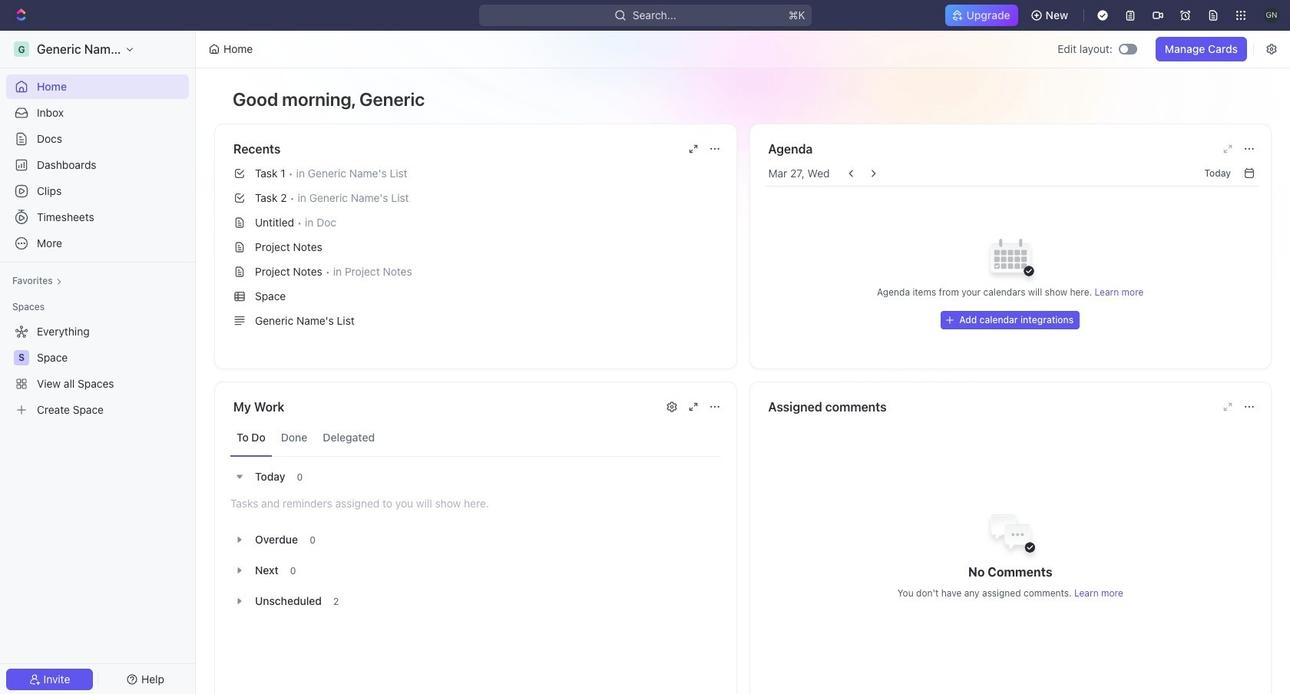 Task type: vqa. For each thing, say whether or not it's contained in the screenshot.
G, , Element
no



Task type: describe. For each thing, give the bounding box(es) containing it.
space, , element
[[14, 350, 29, 366]]

tree inside 'sidebar' navigation
[[6, 320, 189, 423]]



Task type: locate. For each thing, give the bounding box(es) containing it.
tree
[[6, 320, 189, 423]]

tab list
[[231, 420, 721, 457]]

sidebar navigation
[[0, 31, 199, 695]]

generic name's workspace, , element
[[14, 41, 29, 57]]



